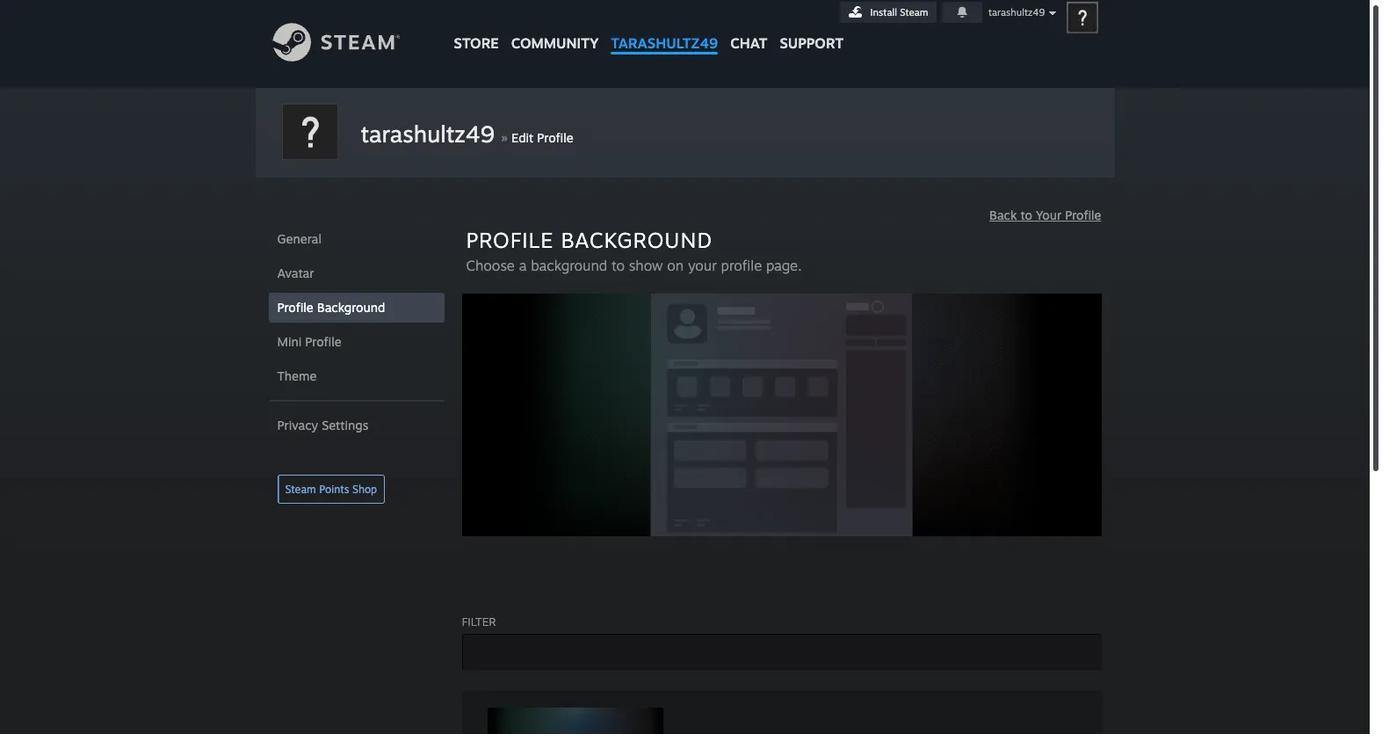 Task type: describe. For each thing, give the bounding box(es) containing it.
community link
[[505, 0, 605, 60]]

back to your profile link
[[990, 207, 1102, 222]]

profile inside "link"
[[277, 300, 314, 315]]

background for profile background choose a background to show on your profile page.
[[561, 227, 713, 253]]

profile background
[[277, 300, 385, 315]]

your
[[1036, 207, 1062, 222]]

0 vertical spatial tarashultz49
[[989, 6, 1046, 18]]

install steam
[[871, 6, 929, 18]]

general
[[277, 231, 322, 246]]

community
[[511, 34, 599, 52]]

0 vertical spatial to
[[1021, 207, 1033, 222]]

install
[[871, 6, 898, 18]]

0 horizontal spatial steam
[[285, 483, 316, 496]]

privacy settings
[[277, 418, 369, 433]]

on
[[667, 257, 684, 274]]

store link
[[448, 0, 505, 60]]

profile inside profile background choose a background to show on your profile page.
[[466, 227, 554, 253]]

to inside profile background choose a background to show on your profile page.
[[612, 257, 625, 274]]

chat link
[[725, 0, 774, 56]]

back
[[990, 207, 1018, 222]]

support link
[[774, 0, 850, 56]]

theme link
[[269, 361, 444, 391]]

steam points shop
[[285, 483, 377, 496]]

»
[[501, 128, 508, 146]]

store
[[454, 34, 499, 52]]

general link
[[269, 224, 444, 254]]

support
[[780, 34, 844, 52]]

0 vertical spatial tarashultz49 link
[[605, 0, 725, 60]]

tarashultz49 » edit profile
[[361, 120, 574, 148]]

background
[[531, 257, 608, 274]]

1 horizontal spatial steam
[[900, 6, 929, 18]]

settings
[[322, 418, 369, 433]]

steam points shop link
[[277, 475, 385, 504]]

profile right your on the right top of the page
[[1066, 207, 1102, 222]]



Task type: locate. For each thing, give the bounding box(es) containing it.
background down avatar link
[[317, 300, 385, 315]]

profile
[[537, 130, 574, 145], [1066, 207, 1102, 222], [466, 227, 554, 253], [277, 300, 314, 315], [305, 334, 342, 349]]

1 horizontal spatial background
[[561, 227, 713, 253]]

None text field
[[462, 633, 1102, 670]]

1 horizontal spatial to
[[1021, 207, 1033, 222]]

background inside "link"
[[317, 300, 385, 315]]

to
[[1021, 207, 1033, 222], [612, 257, 625, 274]]

1 horizontal spatial tarashultz49
[[611, 34, 718, 52]]

edit profile link
[[512, 130, 574, 145]]

choose
[[466, 257, 515, 274]]

tarashultz49 link
[[605, 0, 725, 60], [361, 120, 495, 148]]

background for profile background
[[317, 300, 385, 315]]

1 horizontal spatial tarashultz49 link
[[605, 0, 725, 60]]

profile up a
[[466, 227, 554, 253]]

tarashultz49 link left chat
[[605, 0, 725, 60]]

1 vertical spatial tarashultz49
[[611, 34, 718, 52]]

0 vertical spatial background
[[561, 227, 713, 253]]

1 vertical spatial steam
[[285, 483, 316, 496]]

privacy
[[277, 418, 318, 433]]

edit
[[512, 130, 534, 145]]

to left show
[[612, 257, 625, 274]]

1 vertical spatial to
[[612, 257, 625, 274]]

background up show
[[561, 227, 713, 253]]

steam right install
[[900, 6, 929, 18]]

privacy settings link
[[269, 411, 444, 440]]

0 horizontal spatial background
[[317, 300, 385, 315]]

install steam link
[[840, 2, 937, 23]]

avatar link
[[269, 258, 444, 288]]

points
[[319, 483, 349, 496]]

page.
[[767, 257, 802, 274]]

tarashultz49 link left »
[[361, 120, 495, 148]]

a
[[519, 257, 527, 274]]

steam
[[900, 6, 929, 18], [285, 483, 316, 496]]

mini profile link
[[269, 327, 444, 357]]

profile inside tarashultz49 » edit profile
[[537, 130, 574, 145]]

profile
[[721, 257, 762, 274]]

background inside profile background choose a background to show on your profile page.
[[561, 227, 713, 253]]

profile down avatar
[[277, 300, 314, 315]]

2 vertical spatial tarashultz49
[[361, 120, 495, 148]]

steam left points
[[285, 483, 316, 496]]

profile background choose a background to show on your profile page.
[[466, 227, 802, 274]]

mini
[[277, 334, 302, 349]]

0 vertical spatial steam
[[900, 6, 929, 18]]

1 vertical spatial background
[[317, 300, 385, 315]]

2 horizontal spatial tarashultz49
[[989, 6, 1046, 18]]

to left your on the right top of the page
[[1021, 207, 1033, 222]]

tarashultz49
[[989, 6, 1046, 18], [611, 34, 718, 52], [361, 120, 495, 148]]

shop
[[353, 483, 377, 496]]

theme
[[277, 368, 317, 383]]

back to your profile
[[990, 207, 1102, 222]]

0 horizontal spatial tarashultz49 link
[[361, 120, 495, 148]]

filter
[[462, 614, 496, 628]]

0 horizontal spatial to
[[612, 257, 625, 274]]

show
[[629, 257, 663, 274]]

1 vertical spatial tarashultz49 link
[[361, 120, 495, 148]]

your
[[688, 257, 717, 274]]

profile background link
[[269, 293, 444, 323]]

profile right edit
[[537, 130, 574, 145]]

background
[[561, 227, 713, 253], [317, 300, 385, 315]]

0 horizontal spatial tarashultz49
[[361, 120, 495, 148]]

profile right mini
[[305, 334, 342, 349]]

mini profile
[[277, 334, 342, 349]]

avatar
[[277, 265, 314, 280]]

chat
[[731, 34, 768, 52]]



Task type: vqa. For each thing, say whether or not it's contained in the screenshot.
right to
yes



